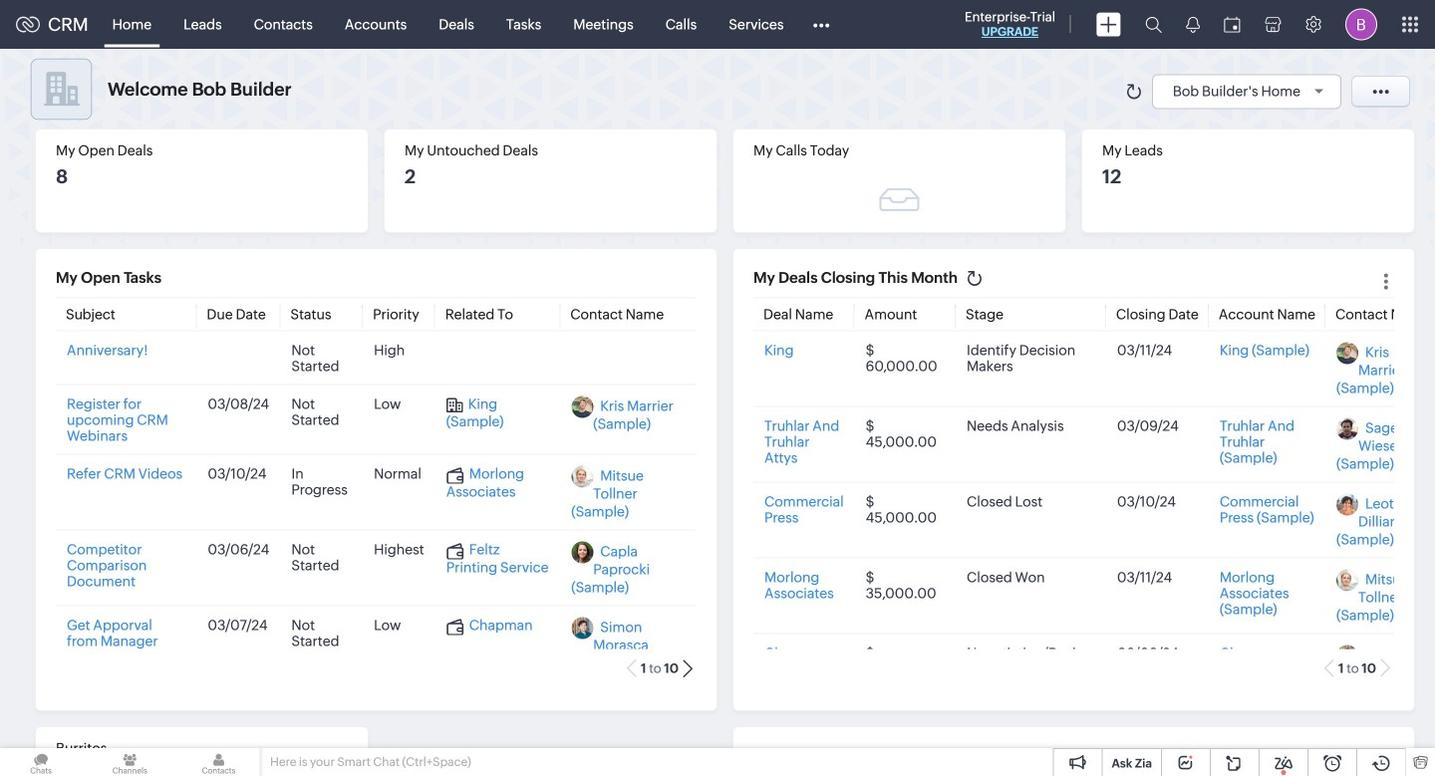 Task type: describe. For each thing, give the bounding box(es) containing it.
create menu element
[[1084, 0, 1133, 48]]

search element
[[1133, 0, 1174, 49]]

contacts image
[[178, 749, 260, 776]]

calendar image
[[1224, 16, 1241, 32]]

profile image
[[1346, 8, 1377, 40]]

profile element
[[1334, 0, 1389, 48]]



Task type: vqa. For each thing, say whether or not it's contained in the screenshot.
Zia
no



Task type: locate. For each thing, give the bounding box(es) containing it.
Other Modules field
[[800, 8, 843, 40]]

logo image
[[16, 16, 40, 32]]

chats image
[[0, 749, 82, 776]]

search image
[[1145, 16, 1162, 33]]

create menu image
[[1096, 12, 1121, 36]]

signals element
[[1174, 0, 1212, 49]]

channels image
[[89, 749, 171, 776]]

signals image
[[1186, 16, 1200, 33]]



